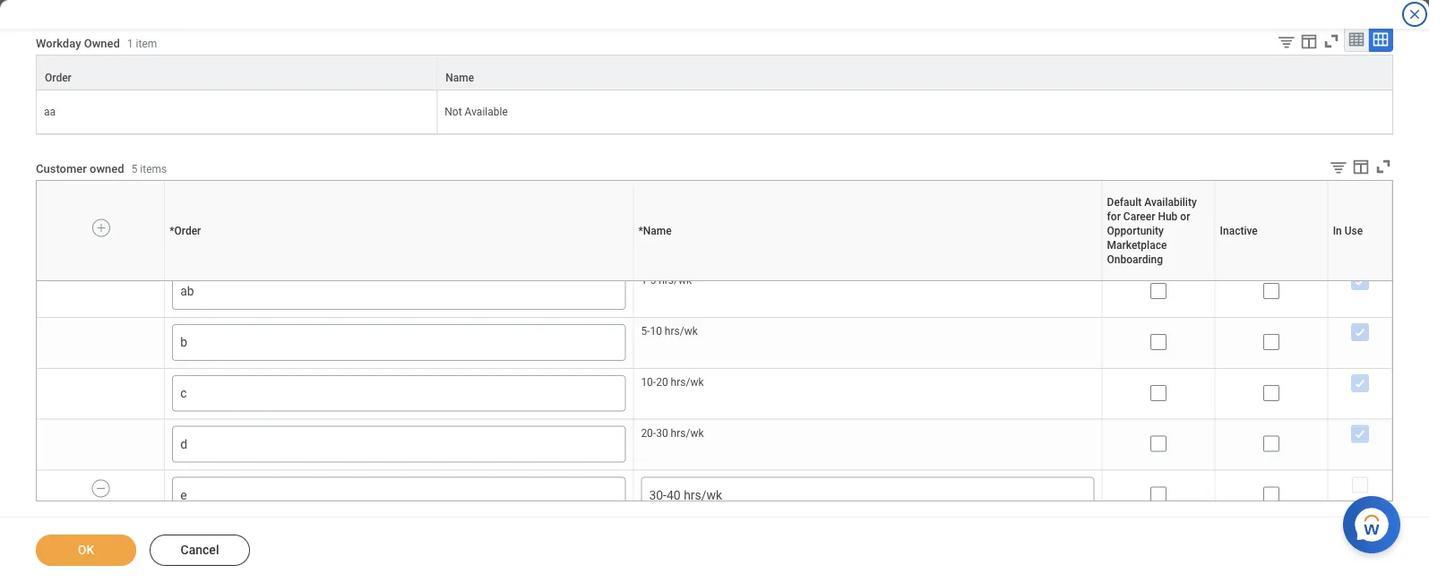 Task type: vqa. For each thing, say whether or not it's contained in the screenshot.
the bottommost Toolbar
yes



Task type: locate. For each thing, give the bounding box(es) containing it.
5
[[131, 163, 138, 175], [650, 274, 656, 287]]

check small image
[[1350, 271, 1371, 292], [1350, 322, 1371, 343], [1350, 373, 1371, 394], [1350, 424, 1371, 445]]

fullscreen image right click to view/edit grid preferences icon
[[1374, 157, 1394, 177]]

name
[[446, 72, 474, 84], [643, 225, 672, 237]]

hrs/wk right 1-
[[659, 274, 692, 287]]

hrs/wk inside 5-10 hrs/wk text field
[[665, 325, 698, 338]]

0 horizontal spatial *
[[170, 225, 174, 237]]

fullscreen image right click to view/edit grid preferences image
[[1322, 31, 1342, 51]]

1 vertical spatial toolbar
[[1316, 157, 1394, 180]]

0 vertical spatial order
[[45, 72, 72, 84]]

aa
[[44, 106, 56, 118]]

for
[[1108, 210, 1121, 223]]

fullscreen image
[[1322, 31, 1342, 51], [1374, 157, 1394, 177]]

0 horizontal spatial 5
[[131, 163, 138, 175]]

hrs/wk right the 10
[[665, 325, 698, 338]]

row containing order
[[36, 55, 1394, 91]]

hrs/wk for 1-5 hrs/wk
[[659, 274, 692, 287]]

check small image for 1-5 hrs/wk
[[1350, 271, 1371, 292]]

0 horizontal spatial name
[[446, 72, 474, 84]]

2 row from the top
[[36, 91, 1394, 135]]

hrs/wk inside 30-40 hrs/wk text box
[[684, 488, 723, 503]]

availability
[[1145, 196, 1197, 208]]

* right the plus image
[[170, 225, 174, 237]]

owned
[[84, 36, 120, 50]]

10-
[[641, 376, 656, 389]]

workday
[[36, 36, 81, 50]]

1 horizontal spatial fullscreen image
[[1374, 157, 1394, 177]]

click to view/edit grid preferences image
[[1300, 31, 1320, 51]]

1 vertical spatial name
[[643, 225, 672, 237]]

dialog
[[0, 0, 1430, 583]]

item
[[136, 37, 157, 50]]

2 row element from the top
[[37, 267, 1393, 319]]

3 check small image from the top
[[1350, 373, 1371, 394]]

6 row element from the top
[[37, 471, 1393, 523]]

c
[[180, 386, 187, 401]]

order up aa
[[45, 72, 72, 84]]

*
[[170, 225, 174, 237], [639, 225, 643, 237]]

2 check small image from the top
[[1350, 322, 1371, 343]]

customer owned 5 items
[[36, 162, 167, 175]]

10-20 hrs/wk text field
[[641, 375, 1095, 390]]

0 vertical spatial 5
[[131, 163, 138, 175]]

row
[[36, 55, 1394, 91], [36, 91, 1394, 135]]

5 left items
[[131, 163, 138, 175]]

hrs/wk
[[659, 274, 692, 287], [665, 325, 698, 338], [671, 376, 704, 389], [671, 427, 704, 440], [684, 488, 723, 503]]

* up 1-
[[639, 225, 643, 237]]

hrs/wk right 30
[[671, 427, 704, 440]]

hrs/wk inside 10-20 hrs/wk text field
[[671, 376, 704, 389]]

in
[[1334, 225, 1343, 237]]

0 horizontal spatial fullscreen image
[[1322, 31, 1342, 51]]

check small image for 20-30 hrs/wk
[[1350, 424, 1371, 445]]

20-30 hrs/wk text field
[[641, 426, 1095, 441]]

hrs/wk inside 1-5 hrs/wk text field
[[659, 274, 692, 287]]

1-5 hrs/wk
[[641, 274, 692, 287]]

default
[[1108, 196, 1142, 208]]

hrs/wk right 40
[[684, 488, 723, 503]]

10-20 hrs/wk
[[641, 376, 704, 389]]

table image
[[1348, 30, 1366, 48]]

not available
[[445, 106, 508, 118]]

4 row element from the top
[[37, 369, 1393, 421]]

1 check small image from the top
[[1350, 271, 1371, 292]]

1 horizontal spatial 5
[[650, 274, 656, 287]]

5-10 hrs/wk
[[641, 325, 698, 338]]

5 row element from the top
[[37, 420, 1393, 472]]

3 row element from the top
[[37, 318, 1393, 370]]

1 * from the left
[[170, 225, 174, 237]]

minus image
[[95, 481, 107, 497]]

row containing aa
[[36, 91, 1394, 135]]

0 vertical spatial toolbar
[[1264, 27, 1394, 55]]

inactive
[[1221, 225, 1258, 237]]

customer
[[36, 162, 87, 175]]

1 row from the top
[[36, 55, 1394, 91]]

hrs/wk right 20
[[671, 376, 704, 389]]

1 vertical spatial fullscreen image
[[1374, 157, 1394, 177]]

name up the not
[[446, 72, 474, 84]]

select to filter grid data image
[[1329, 158, 1349, 177]]

order up ab
[[174, 225, 201, 237]]

marketplace
[[1108, 239, 1168, 252]]

* order
[[170, 225, 201, 237]]

select to filter grid data image
[[1277, 32, 1297, 51]]

5 down * name
[[650, 274, 656, 287]]

1 vertical spatial 5
[[650, 274, 656, 287]]

toolbar
[[1264, 27, 1394, 55], [1316, 157, 1394, 180]]

not
[[445, 106, 462, 118]]

0 vertical spatial fullscreen image
[[1322, 31, 1342, 51]]

click to view/edit grid preferences image
[[1352, 157, 1372, 177]]

1 row element from the top
[[37, 181, 1397, 281]]

30-40 hrs/wk
[[649, 488, 723, 503]]

check small image for 5-10 hrs/wk
[[1350, 322, 1371, 343]]

owned
[[90, 162, 124, 175]]

1 horizontal spatial *
[[639, 225, 643, 237]]

* name
[[639, 225, 672, 237]]

available
[[465, 106, 508, 118]]

1 horizontal spatial name
[[643, 225, 672, 237]]

2 * from the left
[[639, 225, 643, 237]]

opportunity
[[1108, 225, 1164, 237]]

* for order
[[170, 225, 174, 237]]

0 horizontal spatial order
[[45, 72, 72, 84]]

0 vertical spatial name
[[446, 72, 474, 84]]

1 vertical spatial order
[[174, 225, 201, 237]]

name up 1-5 hrs/wk
[[643, 225, 672, 237]]

hrs/wk inside 20-30 hrs/wk text field
[[671, 427, 704, 440]]

20-30 hrs/wk
[[641, 427, 704, 440]]

4 check small image from the top
[[1350, 424, 1371, 445]]

row element containing ab
[[37, 267, 1393, 319]]

row element
[[37, 181, 1397, 281], [37, 267, 1393, 319], [37, 318, 1393, 370], [37, 369, 1393, 421], [37, 420, 1393, 472], [37, 471, 1393, 523]]

onboarding
[[1108, 254, 1164, 266]]

ok button
[[36, 535, 136, 567]]

order
[[45, 72, 72, 84], [174, 225, 201, 237]]

fullscreen image for customer owned
[[1374, 157, 1394, 177]]



Task type: describe. For each thing, give the bounding box(es) containing it.
cancel
[[181, 543, 219, 558]]

close maintain gig availabilities image
[[1408, 7, 1423, 22]]

or
[[1181, 210, 1191, 223]]

1 horizontal spatial order
[[174, 225, 201, 237]]

5 inside 1-5 hrs/wk text field
[[650, 274, 656, 287]]

d
[[180, 437, 187, 452]]

5-10 hrs/wk text field
[[641, 325, 1095, 339]]

hrs/wk for 30-40 hrs/wk
[[684, 488, 723, 503]]

ab
[[180, 284, 194, 299]]

20
[[656, 376, 668, 389]]

hrs/wk for 20-30 hrs/wk
[[671, 427, 704, 440]]

40
[[667, 488, 681, 503]]

5 inside "customer owned 5 items"
[[131, 163, 138, 175]]

hub
[[1159, 210, 1178, 223]]

career
[[1124, 210, 1156, 223]]

default availability for career hub or opportunity marketplace onboarding
[[1108, 196, 1197, 266]]

order inside popup button
[[45, 72, 72, 84]]

30-
[[649, 488, 667, 503]]

name button
[[438, 56, 1393, 90]]

ab text field
[[180, 283, 618, 300]]

1-
[[641, 274, 650, 287]]

fullscreen image for workday owned
[[1322, 31, 1342, 51]]

e
[[180, 488, 187, 503]]

plus image
[[95, 220, 108, 236]]

30-40 hrs/wk text field
[[649, 487, 1087, 504]]

row element containing default availability for career hub or opportunity marketplace onboarding
[[37, 181, 1397, 281]]

row element containing e
[[37, 471, 1393, 523]]

* for name
[[639, 225, 643, 237]]

c text field
[[180, 385, 618, 402]]

e text field
[[180, 487, 618, 504]]

5-
[[641, 325, 650, 338]]

20-
[[641, 427, 656, 440]]

row element containing b
[[37, 318, 1393, 370]]

1
[[127, 37, 133, 50]]

toolbar for workday owned
[[1264, 27, 1394, 55]]

hrs/wk for 5-10 hrs/wk
[[665, 325, 698, 338]]

ok
[[78, 543, 94, 558]]

b text field
[[180, 334, 618, 351]]

in use
[[1334, 225, 1364, 237]]

name inside popup button
[[446, 72, 474, 84]]

row element containing d
[[37, 420, 1393, 472]]

30
[[656, 427, 668, 440]]

10
[[650, 325, 662, 338]]

cancel button
[[150, 535, 250, 567]]

items
[[140, 163, 167, 175]]

dialog containing ab
[[0, 0, 1430, 583]]

d text field
[[180, 436, 618, 453]]

hrs/wk for 10-20 hrs/wk
[[671, 376, 704, 389]]

check small image for 10-20 hrs/wk
[[1350, 373, 1371, 394]]

b
[[180, 335, 187, 350]]

1-5 hrs/wk text field
[[641, 274, 1095, 288]]

workday assistant region
[[1344, 489, 1408, 554]]

row element containing c
[[37, 369, 1393, 421]]

expand table image
[[1372, 30, 1390, 48]]

workday owned 1 item
[[36, 36, 157, 50]]

order button
[[37, 56, 437, 90]]

use
[[1345, 225, 1364, 237]]

toolbar for customer owned
[[1316, 157, 1394, 180]]



